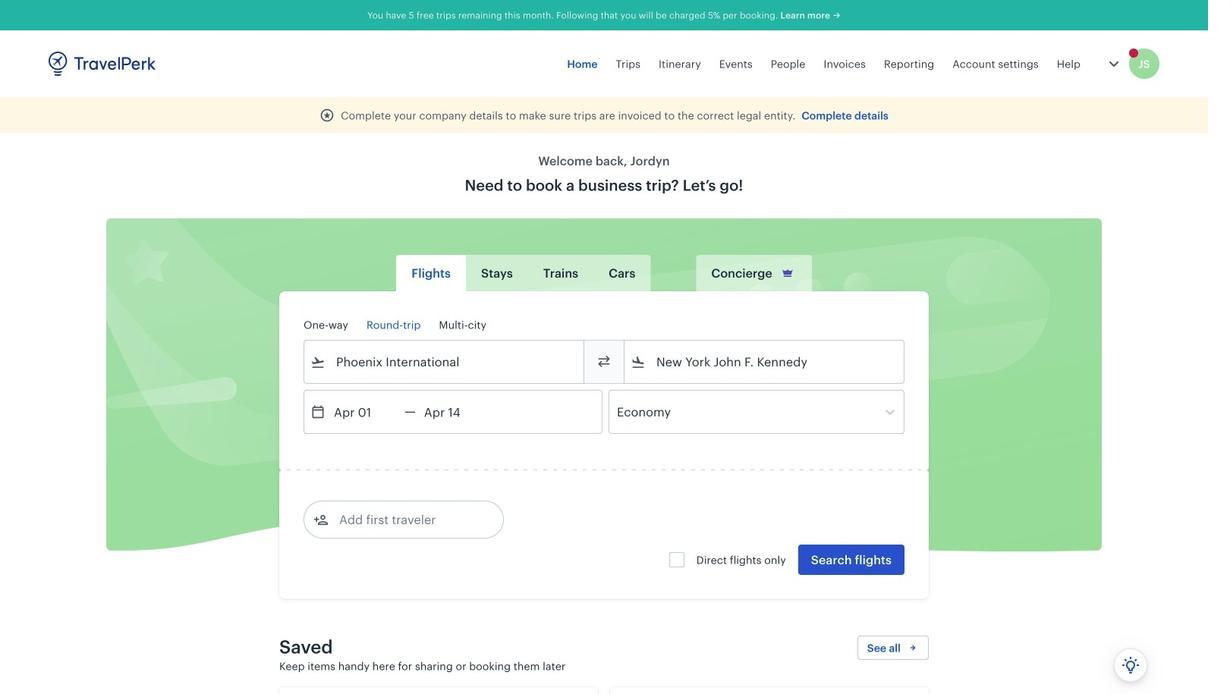 Task type: locate. For each thing, give the bounding box(es) containing it.
Add first traveler search field
[[329, 508, 487, 532]]

To search field
[[646, 350, 884, 374]]



Task type: describe. For each thing, give the bounding box(es) containing it.
From search field
[[326, 350, 564, 374]]

Depart text field
[[326, 391, 405, 433]]

Return text field
[[416, 391, 495, 433]]



